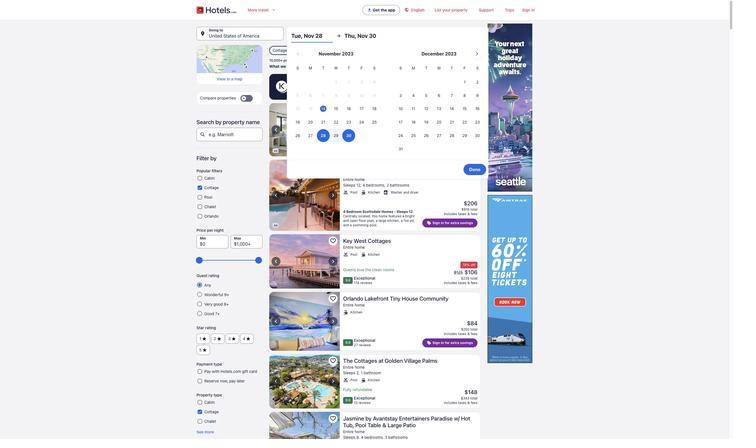 Task type: locate. For each thing, give the bounding box(es) containing it.
2023 for december 2023
[[446, 51, 457, 56]]

17 button up the hot tub
[[356, 102, 368, 115]]

worldwide
[[383, 82, 404, 87]]

21 button left show next image for the cottages at pga national resort
[[317, 116, 330, 129]]

20 button inside 'element'
[[304, 116, 317, 129]]

1 horizontal spatial m
[[412, 66, 416, 70]]

price
[[197, 228, 206, 233]]

cabin
[[205, 176, 215, 180], [205, 400, 215, 405]]

23 up our
[[347, 120, 352, 124]]

2 taxes from the top
[[459, 212, 467, 216]]

f for november 2023
[[361, 66, 363, 70]]

reviews inside exceptional 13 reviews
[[359, 401, 371, 405]]

space.
[[394, 140, 405, 144]]

leading image inside get the app link
[[368, 8, 372, 12]]

0 vertical spatial sign
[[523, 8, 531, 12]]

2 s from the left
[[374, 66, 376, 70]]

small image inside english button
[[405, 8, 409, 12]]

small image for washer and dryer
[[384, 190, 389, 195]]

taxes for $206
[[459, 212, 467, 216]]

22 up show next image for the cottages at pga national resort
[[334, 120, 339, 124]]

3 fees from the top
[[471, 281, 478, 285]]

1 vertical spatial save
[[344, 127, 352, 131]]

nov 28 - nov 30 button
[[287, 27, 374, 40]]

hot
[[368, 116, 374, 120], [462, 415, 471, 422]]

1 sign in for extra savings link from the top
[[423, 219, 478, 228]]

1 cabin from the top
[[205, 176, 215, 180]]

10%
[[306, 82, 316, 87]]

by for search
[[216, 119, 222, 125]]

27 button left show next image for the cottages at pga national resort
[[304, 129, 317, 142]]

orlando down 174
[[344, 295, 364, 302]]

2 chalet from the top
[[205, 419, 216, 424]]

centrally
[[344, 214, 358, 218]]

sleeps inside the cottages at golden village palms entire home sleeps 2, 1 bathroom
[[344, 370, 356, 375]]

0 vertical spatial property
[[452, 8, 468, 12]]

exceptional
[[354, 276, 376, 280], [354, 338, 376, 343], [354, 396, 376, 400]]

1 vertical spatial 25
[[412, 133, 416, 138]]

0 vertical spatial leading image
[[368, 8, 372, 12]]

2 27 button from the left
[[433, 129, 446, 142]]

0 horizontal spatial -
[[315, 33, 317, 38]]

2 f from the left
[[464, 66, 466, 70]]

0 vertical spatial 18 button
[[368, 102, 381, 115]]

patio
[[404, 422, 416, 428]]

thu, nov 30 button
[[345, 29, 386, 43]]

properties for compare properties
[[218, 96, 236, 100]]

more right or
[[322, 82, 333, 87]]

s up worldwide
[[400, 66, 402, 70]]

the right get
[[381, 8, 387, 12]]

sign in for extra savings for $84
[[433, 341, 474, 345]]

2 fees from the top
[[471, 212, 478, 216]]

1 26 button from the left
[[292, 129, 304, 142]]

3 exceptional from the top
[[354, 396, 376, 400]]

23 inside 'element'
[[347, 120, 352, 124]]

Save Jasmine by Avantstay Entertainers Paradise w/ Hot Tub, Pool Table & Large Patio to a trip checkbox
[[329, 414, 338, 423]]

0 horizontal spatial 14
[[321, 106, 326, 111]]

total inside $624 $1,410 total includes taxes & fees
[[471, 133, 478, 137]]

30
[[369, 33, 377, 39], [328, 33, 333, 38], [476, 133, 480, 138]]

2 for from the top
[[445, 341, 450, 345]]

w right our
[[335, 66, 338, 70]]

gift
[[242, 369, 248, 374]]

sign in for extra savings link for $84
[[423, 338, 478, 347]]

30 left directional "image"
[[328, 33, 333, 38]]

with
[[212, 369, 220, 374]]

26 button right privacy
[[420, 129, 433, 142]]

small image for kitchen
[[361, 252, 366, 257]]

1 vertical spatial -
[[395, 210, 396, 214]]

1 type from the top
[[214, 362, 222, 367]]

fees right 29
[[471, 137, 478, 141]]

2 sign in for extra savings from the top
[[433, 341, 474, 345]]

1 vertical spatial savings
[[461, 341, 474, 345]]

type
[[214, 362, 222, 367], [214, 393, 222, 397]]

sign inside dropdown button
[[523, 8, 531, 12]]

get the app
[[373, 8, 396, 12]]

entire right save orlando lakefront tiny house community  to a trip option
[[344, 303, 354, 307]]

3 left 4 button
[[400, 93, 402, 98]]

1 savings from the top
[[461, 221, 474, 225]]

15 right today element
[[334, 106, 338, 111]]

2 type from the top
[[214, 393, 222, 397]]

1 exceptional from the top
[[354, 276, 376, 280]]

room image
[[270, 292, 340, 351]]

1 vertical spatial 17
[[399, 120, 403, 124]]

taxes for $84
[[459, 332, 467, 336]]

& inside $624 $1,410 total includes taxes & fees
[[468, 137, 470, 141]]

0 vertical spatial type
[[214, 362, 222, 367]]

1 vertical spatial interior image
[[270, 412, 340, 439]]

27 inside november 2023 'element'
[[309, 133, 313, 138]]

1 vertical spatial 2
[[387, 183, 389, 187]]

west right key
[[354, 238, 367, 244]]

small image
[[344, 115, 349, 120], [361, 115, 366, 120], [384, 190, 389, 195], [361, 252, 366, 257]]

20 inside 'element'
[[308, 120, 313, 124]]

23 button up 30 button
[[472, 116, 484, 129]]

by for filter
[[211, 155, 217, 161]]

1 19 from the left
[[296, 120, 300, 124]]

1 16 from the left
[[347, 106, 351, 111]]

1 total from the top
[[471, 133, 478, 137]]

sleeps inside west ridge by avantstay a place of comfort! perfect sunsets by the pool! entire home sleeps 12, 4 bedrooms, 2 bathrooms
[[344, 183, 356, 187]]

3 entire from the top
[[344, 303, 354, 307]]

total down the $206
[[471, 207, 478, 212]]

fees down $106
[[471, 281, 478, 285]]

1 vertical spatial 12
[[409, 210, 413, 214]]

1 vertical spatial property
[[223, 119, 245, 125]]

30 right thu,
[[369, 33, 377, 39]]

total down $84 at the bottom right
[[471, 327, 478, 331]]

leading image left get
[[368, 8, 372, 12]]

0 vertical spatial the
[[344, 106, 353, 113]]

pool inside jasmine by avantstay entertainers paradise w/ hot tub, pool table & large patio entire home
[[356, 422, 367, 428]]

4 right "12,"
[[363, 183, 365, 187]]

show previous image for the cottages at pga national resort image
[[273, 126, 280, 133]]

1 vertical spatial 17 button
[[395, 116, 407, 129]]

0 vertical spatial cottages
[[354, 106, 378, 113]]

17
[[360, 106, 364, 111], [399, 120, 403, 124]]

entire down 'sunsets'
[[344, 177, 354, 182]]

m for december 2023
[[412, 66, 416, 70]]

1 fees from the top
[[471, 137, 478, 141]]

13 button
[[433, 102, 446, 115]]

1 the from the top
[[344, 106, 353, 113]]

2 22 from the left
[[463, 120, 467, 124]]

0 vertical spatial 1
[[464, 80, 466, 84]]

exceptional for the cottages at golden village palms
[[354, 396, 376, 400]]

2 16 button from the left
[[472, 102, 484, 115]]

states
[[224, 33, 237, 38]]

1 vertical spatial 25 button
[[407, 129, 420, 142]]

2 right bedrooms,
[[387, 183, 389, 187]]

3
[[400, 93, 402, 98], [229, 336, 231, 341]]

1 horizontal spatial 28
[[316, 33, 323, 39]]

m
[[309, 66, 312, 70], [412, 66, 416, 70]]

type up with
[[214, 362, 222, 367]]

exterior image
[[270, 234, 340, 289]]

cabin down property type
[[205, 400, 215, 405]]

2 ad from the top
[[274, 224, 278, 227]]

2 horizontal spatial 30
[[476, 133, 480, 138]]

25 inside the december 2023 element
[[412, 133, 416, 138]]

leading image inside sign in for extra savings link
[[427, 341, 432, 345]]

1 horizontal spatial leading image
[[427, 341, 432, 345]]

total inside $206 $918 total includes taxes & fees
[[471, 207, 478, 212]]

24 up the now
[[360, 120, 364, 124]]

0 vertical spatial more
[[322, 82, 333, 87]]

0 horizontal spatial 27 button
[[304, 129, 317, 142]]

9.8
[[346, 340, 351, 345]]

0 vertical spatial hot
[[368, 116, 374, 120]]

2 20 from the left
[[437, 120, 442, 124]]

0 vertical spatial sign in for extra savings link
[[423, 219, 478, 228]]

1 inside button
[[464, 80, 466, 84]]

0 horizontal spatial orlando
[[205, 214, 219, 219]]

1 includes from the top
[[444, 137, 458, 141]]

search
[[197, 119, 214, 125]]

your
[[443, 8, 451, 12]]

0 horizontal spatial 26 button
[[292, 129, 304, 142]]

extra down the $84 $250 total includes taxes & fees
[[451, 341, 460, 345]]

2023 up order
[[342, 51, 354, 56]]

2 26 from the left
[[424, 133, 429, 138]]

26
[[296, 133, 300, 138], [424, 133, 429, 138]]

taxes inside $206 $918 total includes taxes & fees
[[459, 212, 467, 216]]

fees down $84 at the bottom right
[[471, 332, 478, 336]]

2 savings from the top
[[461, 341, 474, 345]]

kitchen
[[368, 190, 380, 194], [368, 252, 380, 257], [351, 310, 363, 314], [368, 378, 380, 382]]

xsmall image for 5
[[202, 347, 207, 353]]

west up 'sunsets'
[[344, 163, 356, 170]]

27
[[309, 133, 313, 138], [437, 133, 442, 138], [354, 343, 358, 347]]

fees inside 15% off $125 $106 $239 total includes taxes & fees
[[471, 281, 478, 285]]

0 vertical spatial for
[[445, 221, 450, 225]]

& inside the $84 $250 total includes taxes & fees
[[468, 332, 470, 336]]

the inside the cottages at golden village palms entire home sleeps 2, 1 bathroom
[[344, 358, 353, 364]]

home down jasmine
[[355, 429, 365, 434]]

sign in for extra savings link down the $84 $250 total includes taxes & fees
[[423, 338, 478, 347]]

20 button left show next image for the cottages at pga national resort
[[304, 116, 317, 129]]

27 button left $1,410
[[433, 129, 446, 142]]

16
[[347, 106, 351, 111], [476, 106, 480, 111]]

extra down $206 $918 total includes taxes & fees
[[451, 221, 460, 225]]

the inside west ridge by avantstay a place of comfort! perfect sunsets by the pool! entire home sleeps 12, 4 bedrooms, 2 bathrooms
[[373, 170, 381, 176]]

xsmall image for 3
[[232, 336, 237, 341]]

27 inside the december 2023 element
[[437, 133, 442, 138]]

cottages for pga
[[354, 106, 378, 113]]

2 26 button from the left
[[420, 129, 433, 142]]

place
[[412, 163, 426, 170]]

2 includes from the top
[[444, 212, 458, 216]]

the right save the cottages at pga national resort to a trip option
[[344, 106, 353, 113]]

includes inside $624 $1,410 total includes taxes & fees
[[444, 137, 458, 141]]

entire inside west ridge by avantstay a place of comfort! perfect sunsets by the pool! entire home sleeps 12, 4 bedrooms, 2 bathrooms
[[344, 177, 354, 182]]

appointed
[[364, 136, 380, 140]]

$0, Minimum, Price per night text field
[[197, 235, 229, 249]]

& down $918
[[468, 212, 470, 216]]

exceptional up 174
[[354, 276, 376, 280]]

4 entire from the top
[[344, 365, 354, 370]]

1 for from the top
[[445, 221, 450, 225]]

show next image for key west cottages image
[[330, 258, 337, 265]]

1 vertical spatial 18
[[412, 120, 416, 124]]

5 total from the top
[[471, 396, 478, 400]]

0 vertical spatial save
[[295, 82, 305, 87]]

static map image image
[[197, 45, 263, 73]]

chalet up see more
[[205, 419, 216, 424]]

t
[[322, 66, 325, 70], [348, 66, 350, 70], [425, 66, 428, 70], [451, 66, 454, 70]]

property left name
[[223, 119, 245, 125]]

fees inside the $84 $250 total includes taxes & fees
[[471, 332, 478, 336]]

0 horizontal spatial 21 button
[[317, 116, 330, 129]]

hot inside jasmine by avantstay entertainers paradise w/ hot tub, pool table & large patio entire home
[[462, 415, 471, 422]]

save inside save 10% or more on over 100,000 hotels worldwide when you're signed in
[[295, 82, 305, 87]]

28 left $1,410
[[450, 133, 455, 138]]

savings down $250
[[461, 341, 474, 345]]

small image for hot tub
[[361, 115, 366, 120]]

avantstay
[[381, 163, 406, 170], [373, 415, 398, 422]]

5 entire from the top
[[344, 429, 354, 434]]

1 vertical spatial hot
[[462, 415, 471, 422]]

1 horizontal spatial 1
[[361, 370, 363, 375]]

total for $206
[[471, 207, 478, 212]]

1 vertical spatial properties
[[218, 96, 236, 100]]

nov right tue,
[[304, 33, 314, 39]]

1 horizontal spatial 24
[[399, 133, 403, 138]]

5 up payment
[[199, 347, 202, 352]]

0 horizontal spatial 21
[[322, 120, 326, 124]]

home inside jasmine by avantstay entertainers paradise w/ hot tub, pool table & large patio entire home
[[355, 429, 365, 434]]

s up the 2 button
[[477, 66, 479, 70]]

0 vertical spatial cottage
[[273, 48, 287, 53]]

cottage
[[273, 48, 287, 53], [205, 185, 219, 190], [205, 409, 219, 414]]

m inside 'element'
[[309, 66, 312, 70]]

1 9.6 from the top
[[346, 278, 351, 282]]

2 vertical spatial cottages
[[354, 358, 378, 364]]

25 button right space.
[[407, 129, 420, 142]]

the right love
[[366, 267, 372, 272]]

9.6 down fully
[[346, 398, 351, 402]]

1 w from the left
[[335, 66, 338, 70]]

2 vertical spatial 2
[[214, 336, 216, 341]]

interior image
[[270, 160, 340, 231], [270, 412, 340, 439]]

xsmall image
[[202, 336, 207, 341], [217, 336, 222, 341], [232, 336, 237, 341], [202, 347, 207, 353]]

1 m from the left
[[309, 66, 312, 70]]

15 button down 8 button
[[459, 102, 472, 115]]

w for december
[[438, 66, 441, 70]]

19 inside november 2023 'element'
[[296, 120, 300, 124]]

1 20 from the left
[[308, 120, 313, 124]]

2 m from the left
[[412, 66, 416, 70]]

t down december 2023
[[451, 66, 454, 70]]

later
[[376, 127, 385, 131]]

fees inside $206 $918 total includes taxes & fees
[[471, 212, 478, 216]]

0 horizontal spatial save
[[295, 82, 305, 87]]

properties for 10,000+ properties
[[284, 58, 301, 62]]

rating for star rating
[[205, 325, 216, 330]]

15 button
[[330, 102, 343, 115], [459, 102, 472, 115]]

& inside jasmine by avantstay entertainers paradise w/ hot tub, pool table & large patio entire home
[[383, 422, 387, 428]]

1 vertical spatial cottage
[[205, 185, 219, 190]]

total inside the $148 $343 total includes taxes & fees
[[471, 396, 478, 400]]

15
[[334, 106, 338, 111], [463, 106, 467, 111]]

2 sign in for extra savings link from the top
[[423, 338, 478, 347]]

28
[[316, 33, 323, 39], [309, 33, 314, 38], [450, 133, 455, 138]]

4 down when
[[413, 93, 415, 98]]

3 taxes from the top
[[459, 281, 467, 285]]

19 button down resort
[[420, 116, 433, 129]]

0 vertical spatial sleeps
[[344, 183, 356, 187]]

2 right 1 button
[[477, 80, 479, 84]]

16 button down 9 button
[[472, 102, 484, 115]]

1 horizontal spatial -
[[395, 210, 396, 214]]

1 horizontal spatial 2
[[387, 183, 389, 187]]

m up when
[[412, 66, 416, 70]]

support
[[479, 8, 494, 12]]

total for $624
[[471, 133, 478, 137]]

savings for $84
[[461, 341, 474, 345]]

a inside button
[[231, 77, 233, 81]]

4 total from the top
[[471, 327, 478, 331]]

15 inside the december 2023 element
[[463, 106, 467, 111]]

20 for 2nd 20 button from the left
[[437, 120, 442, 124]]

30 inside the december 2023 element
[[476, 133, 480, 138]]

properties
[[284, 58, 301, 62], [218, 96, 236, 100]]

rating right star
[[205, 325, 216, 330]]

0 vertical spatial at
[[379, 106, 384, 113]]

0 horizontal spatial leading image
[[368, 8, 372, 12]]

fees for $84
[[471, 332, 478, 336]]

1 two- from the left
[[350, 131, 358, 135]]

refundable
[[353, 387, 372, 392]]

28 inside the nov 28 - nov 30 button
[[309, 33, 314, 38]]

2 19 button from the left
[[420, 116, 433, 129]]

nov
[[304, 33, 314, 39], [358, 33, 368, 39], [299, 33, 307, 38], [318, 33, 326, 38]]

outdoor pool image
[[270, 354, 340, 409]]

2023 right december
[[446, 51, 457, 56]]

0 horizontal spatial 2
[[214, 336, 216, 341]]

1 down star
[[200, 336, 202, 341]]

17 up 1,200sqft
[[399, 120, 403, 124]]

0 vertical spatial 24 button
[[356, 116, 368, 129]]

1 23 button from the left
[[343, 116, 356, 129]]

21
[[322, 120, 326, 124], [450, 120, 454, 124]]

total for $148
[[471, 396, 478, 400]]

$84 $250 total includes taxes & fees
[[444, 320, 478, 336]]

13 right resort
[[437, 106, 442, 111]]

1 horizontal spatial 2023
[[446, 51, 457, 56]]

$125
[[454, 270, 463, 275]]

impacts
[[304, 64, 319, 69]]

0 horizontal spatial f
[[361, 66, 363, 70]]

1 23 from the left
[[347, 120, 352, 124]]

1 vertical spatial the
[[373, 170, 381, 176]]

13 inside button
[[437, 106, 442, 111]]

Save Key West Cottages to a trip checkbox
[[329, 236, 338, 245]]

1 inside the cottages at golden village palms entire home sleeps 2, 1 bathroom
[[361, 370, 363, 375]]

0 horizontal spatial 26
[[296, 133, 300, 138]]

f up 100,000
[[361, 66, 363, 70]]

12 up bright
[[409, 210, 413, 214]]

s
[[297, 66, 299, 70], [374, 66, 376, 70], [400, 66, 402, 70], [477, 66, 479, 70]]

1 horizontal spatial 14 button
[[446, 102, 459, 115]]

1 taxes from the top
[[459, 137, 467, 141]]

2 16 from the left
[[476, 106, 480, 111]]

5 taxes from the top
[[459, 401, 467, 405]]

at
[[379, 106, 384, 113], [379, 358, 384, 364]]

thu,
[[345, 33, 357, 39]]

in inside dropdown button
[[532, 8, 535, 12]]

24 inside the december 2023 element
[[399, 133, 403, 138]]

w inside the december 2023 element
[[438, 66, 441, 70]]

15% off $125 $106 $239 total includes taxes & fees
[[444, 263, 478, 285]]

cottages up bathroom
[[354, 358, 378, 364]]

taxes
[[459, 137, 467, 141], [459, 212, 467, 216], [459, 281, 467, 285], [459, 332, 467, 336], [459, 401, 467, 405]]

fees for $148
[[471, 401, 478, 405]]

rating for guest rating
[[209, 273, 220, 278]]

4 taxes from the top
[[459, 332, 467, 336]]

per
[[207, 228, 213, 233]]

1 horizontal spatial hot
[[462, 415, 471, 422]]

properties right compare
[[218, 96, 236, 100]]

orlando for orlando lakefront tiny house community entire home
[[344, 295, 364, 302]]

24 up space.
[[399, 133, 403, 138]]

2 total from the top
[[471, 207, 478, 212]]

beautiful
[[366, 140, 380, 144]]

taxes inside $624 $1,410 total includes taxes & fees
[[459, 137, 467, 141]]

cottages inside key west cottages entire home
[[368, 238, 391, 244]]

reviews for the cottages at golden village palms
[[359, 401, 371, 405]]

of
[[238, 33, 242, 38]]

1 vertical spatial exceptional
[[354, 338, 376, 343]]

more travel button
[[244, 4, 281, 16]]

2 the from the top
[[344, 358, 353, 364]]

21 inside the december 2023 element
[[450, 120, 454, 124]]

taxes inside the $148 $343 total includes taxes & fees
[[459, 401, 467, 405]]

orlando up price per night
[[205, 214, 219, 219]]

1 21 from the left
[[322, 120, 326, 124]]

hot right w/
[[462, 415, 471, 422]]

& for $624
[[468, 137, 470, 141]]

includes for $206
[[444, 212, 458, 216]]

sign right leading icon
[[433, 221, 440, 225]]

in
[[532, 8, 535, 12], [227, 77, 230, 81], [295, 87, 299, 92], [441, 221, 444, 225], [441, 341, 444, 345]]

4 button
[[407, 89, 420, 102]]

taxes for $148
[[459, 401, 467, 405]]

2 23 button from the left
[[472, 116, 484, 129]]

2 horizontal spatial 2
[[477, 80, 479, 84]]

9.6 for the cottages at golden village palms
[[346, 398, 351, 402]]

1 26 from the left
[[296, 133, 300, 138]]

14 right 13 button
[[450, 106, 454, 111]]

home up 'large'
[[379, 214, 388, 218]]

0 horizontal spatial 19 button
[[292, 116, 304, 129]]

the cottages at pga national resort
[[344, 106, 436, 113]]

for for $206
[[445, 221, 450, 225]]

2 vertical spatial sign
[[433, 341, 440, 345]]

includes inside the $84 $250 total includes taxes & fees
[[444, 332, 458, 336]]

includes for $624
[[444, 137, 458, 141]]

more inside see more dropdown button
[[205, 430, 214, 434]]

& right 29
[[468, 137, 470, 141]]

show previous image for orlando lakefront tiny house community image
[[273, 318, 280, 325]]

home inside west ridge by avantstay a place of comfort! perfect sunsets by the pool! entire home sleeps 12, 4 bedrooms, 2 bathrooms
[[355, 177, 365, 182]]

2 14 from the left
[[450, 106, 454, 111]]

1 vertical spatial 1
[[200, 336, 202, 341]]

ridge
[[358, 163, 372, 170]]

sign in for extra savings for $206
[[433, 221, 474, 225]]

& inside the $148 $343 total includes taxes & fees
[[468, 401, 470, 405]]

more right see
[[205, 430, 214, 434]]

sleeps left 2,
[[344, 370, 356, 375]]

0 vertical spatial 24
[[360, 120, 364, 124]]

at inside the cottages at golden village palms entire home sleeps 2, 1 bathroom
[[379, 358, 384, 364]]

see more button
[[197, 430, 263, 435]]

25 up the play
[[372, 120, 377, 124]]

on
[[334, 82, 339, 87]]

entire down tub,
[[344, 429, 354, 434]]

leading image up the 'palms'
[[427, 341, 432, 345]]

1 horizontal spatial f
[[464, 66, 466, 70]]

26 inside november 2023 'element'
[[296, 133, 300, 138]]

bedroom,
[[358, 131, 373, 135]]

small image
[[405, 8, 409, 12], [347, 64, 353, 69], [344, 190, 349, 195], [361, 190, 366, 195], [344, 252, 349, 257], [344, 310, 349, 315], [344, 378, 349, 383], [361, 378, 366, 383]]

december 2023
[[422, 51, 457, 56]]

1 vertical spatial chalet
[[205, 419, 216, 424]]

18 button
[[368, 102, 381, 115], [407, 116, 420, 129]]

show next image for west ridge by avantstay a place of comfort! perfect sunsets by the pool! image
[[330, 192, 337, 199]]

leading image
[[368, 8, 372, 12], [427, 341, 432, 345]]

village
[[404, 358, 421, 364]]

1 vertical spatial more
[[205, 430, 214, 434]]

0 horizontal spatial 17
[[360, 106, 364, 111]]

1 entire from the top
[[344, 177, 354, 182]]

1 vertical spatial reviews
[[359, 343, 371, 347]]

17 inside the december 2023 element
[[399, 120, 403, 124]]

2 14 button from the left
[[446, 102, 459, 115]]

1 22 from the left
[[334, 120, 339, 124]]

taxes down $918
[[459, 212, 467, 216]]

see more
[[197, 430, 214, 434]]

0 vertical spatial 25 button
[[368, 116, 381, 129]]

reviews
[[361, 281, 373, 285], [359, 343, 371, 347], [359, 401, 371, 405]]

$0, Minimum, Price per night range field
[[200, 254, 259, 267]]

the right save the cottages at golden village palms to a trip checkbox on the bottom of page
[[344, 358, 353, 364]]

1 vertical spatial sign in for extra savings link
[[423, 338, 478, 347]]

s right are
[[297, 66, 299, 70]]

1 horizontal spatial orlando
[[344, 295, 364, 302]]

orlando lakefront tiny house community entire home
[[344, 295, 449, 307]]

in down the $84 $250 total includes taxes & fees
[[441, 341, 444, 345]]

0 vertical spatial extra
[[451, 221, 460, 225]]

0 vertical spatial orlando
[[205, 214, 219, 219]]

0 vertical spatial interior image
[[270, 160, 340, 231]]

1 sign in for extra savings from the top
[[433, 221, 474, 225]]

1 ad from the top
[[274, 149, 278, 152]]

at up the tub
[[379, 106, 384, 113]]

12 right the 11 button at the top right of the page
[[425, 106, 429, 111]]

1 t from the left
[[322, 66, 325, 70]]

18 for the bottom 18 button
[[412, 120, 416, 124]]

2 two- from the left
[[374, 131, 381, 135]]

18 inside november 2023 'element'
[[373, 106, 377, 111]]

1 horizontal spatial 21 button
[[446, 116, 459, 129]]

1 horizontal spatial 18
[[412, 120, 416, 124]]

includes inside the $148 $343 total includes taxes & fees
[[444, 401, 458, 405]]

4 fees from the top
[[471, 332, 478, 336]]

0 horizontal spatial 18
[[373, 106, 377, 111]]

1 vertical spatial sign in for extra savings
[[433, 341, 474, 345]]

2 21 from the left
[[450, 120, 454, 124]]

- inside 4 bedroom scottsdale homes - sleeps 12 centrally located, this home features a bright and open floor plan, a large kitchen, a fire pit, and a swimming pool.
[[395, 210, 396, 214]]

avantstay inside west ridge by avantstay a place of comfort! perfect sunsets by the pool! entire home sleeps 12, 4 bedrooms, 2 bathrooms
[[381, 163, 406, 170]]

application
[[292, 47, 484, 156]]

fees
[[471, 137, 478, 141], [471, 212, 478, 216], [471, 281, 478, 285], [471, 332, 478, 336], [471, 401, 478, 405]]

27 inside exceptional 27 reviews
[[354, 343, 358, 347]]

0 horizontal spatial 5
[[199, 347, 202, 352]]

1 14 from the left
[[321, 106, 326, 111]]

2 2023 from the left
[[446, 51, 457, 56]]

0 vertical spatial sign in for extra savings
[[433, 221, 474, 225]]

w inside november 2023 'element'
[[335, 66, 338, 70]]

2 9.6 from the top
[[346, 398, 351, 402]]

22 inside the december 2023 element
[[463, 120, 467, 124]]

plan,
[[367, 219, 375, 223]]

exceptional 13 reviews
[[354, 396, 376, 405]]

cottage down popular filters
[[205, 185, 219, 190]]

17 button up 1,200sqft
[[395, 116, 407, 129]]

xsmall image
[[246, 336, 251, 341]]

by inside jasmine by avantstay entertainers paradise w/ hot tub, pool table & large patio entire home
[[366, 415, 372, 422]]

2023 for november 2023
[[342, 51, 354, 56]]

total down $106
[[471, 276, 478, 280]]

2 at from the top
[[379, 358, 384, 364]]

1 16 button from the left
[[343, 102, 356, 115]]

1 horizontal spatial 23
[[476, 120, 480, 124]]

11
[[412, 106, 416, 111]]

1 at from the top
[[379, 106, 384, 113]]

0 horizontal spatial w
[[335, 66, 338, 70]]

5 includes from the top
[[444, 401, 458, 405]]

taxes inside the $84 $250 total includes taxes & fees
[[459, 332, 467, 336]]

26 button
[[292, 129, 304, 142], [420, 129, 433, 142]]

2 w from the left
[[438, 66, 441, 70]]

17 for 17 button to the right
[[399, 120, 403, 124]]

1 2023 from the left
[[342, 51, 354, 56]]

today element
[[320, 106, 327, 112]]

2 15 from the left
[[463, 106, 467, 111]]

1 vertical spatial orlando
[[344, 295, 364, 302]]

& inside $206 $918 total includes taxes & fees
[[468, 212, 470, 216]]

entire inside key west cottages entire home
[[344, 245, 354, 250]]

sign for orlando lakefront tiny house community
[[433, 341, 440, 345]]

4 includes from the top
[[444, 332, 458, 336]]

west inside west ridge by avantstay a place of comfort! perfect sunsets by the pool! entire home sleeps 12, 4 bedrooms, 2 bathrooms
[[344, 163, 356, 170]]

2 21 button from the left
[[446, 116, 459, 129]]

cottages inside the cottages at golden village palms entire home sleeps 2, 1 bathroom
[[354, 358, 378, 364]]

0 vertical spatial 17
[[360, 106, 364, 111]]

0 vertical spatial rating
[[209, 273, 220, 278]]

3 includes from the top
[[444, 281, 458, 285]]

0 vertical spatial exceptional
[[354, 276, 376, 280]]

1 horizontal spatial save
[[344, 127, 352, 131]]

1 horizontal spatial 16 button
[[472, 102, 484, 115]]

1 horizontal spatial 15 button
[[459, 102, 472, 115]]

16 down 9 button
[[476, 106, 480, 111]]

f inside november 2023 'element'
[[361, 66, 363, 70]]

0 horizontal spatial 22 button
[[330, 116, 343, 129]]

save left 10%
[[295, 82, 305, 87]]

show next image for orlando lakefront tiny house community image
[[330, 318, 337, 325]]

25 right offer
[[412, 133, 416, 138]]

washer
[[391, 190, 403, 194]]

sleeps up features
[[397, 210, 408, 214]]

xsmall image for 2
[[217, 336, 222, 341]]

for
[[445, 221, 450, 225], [445, 341, 450, 345]]

sign in for extra savings link down $206 $918 total includes taxes & fees
[[423, 219, 478, 228]]

f inside the december 2023 element
[[464, 66, 466, 70]]

1 vertical spatial sleeps
[[397, 210, 408, 214]]

$239
[[462, 276, 470, 280]]

cottage up 10,000+
[[273, 48, 287, 53]]

in inside save 10% or more on over 100,000 hotels worldwide when you're signed in
[[295, 87, 299, 92]]

reviews inside the exceptional 174 reviews
[[361, 281, 373, 285]]

and
[[361, 127, 367, 131], [415, 136, 421, 140], [404, 190, 410, 194], [344, 219, 349, 223], [344, 223, 349, 227]]

2 down 'star rating'
[[214, 336, 216, 341]]

1 vertical spatial 5
[[199, 347, 202, 352]]

sunsets
[[344, 170, 364, 176]]

1 vertical spatial cottages
[[368, 238, 391, 244]]

0 horizontal spatial properties
[[218, 96, 236, 100]]

1 horizontal spatial 16
[[476, 106, 480, 111]]

entire right save the cottages at golden village palms to a trip checkbox on the bottom of page
[[344, 365, 354, 370]]

1 22 button from the left
[[330, 116, 343, 129]]

3 total from the top
[[471, 276, 478, 280]]

&
[[468, 137, 470, 141], [468, 212, 470, 216], [468, 281, 470, 285], [468, 332, 470, 336], [468, 401, 470, 405], [383, 422, 387, 428]]



Task type: vqa. For each thing, say whether or not it's contained in the screenshot.


Task type: describe. For each thing, give the bounding box(es) containing it.
more
[[248, 8, 257, 12]]

2 cabin from the top
[[205, 400, 215, 405]]

star rating
[[197, 325, 216, 330]]

extra for $206
[[451, 221, 460, 225]]

5 inside 5 button
[[426, 93, 428, 98]]

at for pga
[[379, 106, 384, 113]]

ad for the cottages at pga national resort
[[274, 149, 278, 152]]

type for payment type
[[214, 362, 222, 367]]

1 chalet from the top
[[205, 204, 216, 209]]

includes inside 15% off $125 $106 $239 total includes taxes & fees
[[444, 281, 458, 285]]

cottages for golden
[[354, 358, 378, 364]]

homes
[[382, 210, 394, 214]]

large
[[379, 219, 387, 223]]

at for golden
[[379, 358, 384, 364]]

wonderful 9+
[[205, 292, 229, 297]]

- inside button
[[315, 33, 317, 38]]

31 button
[[395, 143, 407, 155]]

name
[[246, 119, 260, 125]]

by for jasmine
[[366, 415, 372, 422]]

2 inside west ridge by avantstay a place of comfort! perfect sunsets by the pool! entire home sleeps 12, 4 bedrooms, 2 bathrooms
[[387, 183, 389, 187]]

11 button
[[407, 102, 420, 115]]

tub
[[375, 116, 380, 120]]

sort
[[328, 64, 335, 69]]

residentially-
[[344, 136, 364, 140]]

2 20 button from the left
[[433, 116, 446, 129]]

show previous image for west ridge by avantstay a place of comfort! perfect sunsets by the pool! image
[[273, 192, 280, 199]]

bathrooms
[[390, 183, 410, 187]]

save 10% or more on over 100,000 hotels worldwide when you're signed in
[[295, 82, 446, 92]]

leading image
[[427, 221, 432, 225]]

orlando for orlando
[[205, 214, 219, 219]]

Save The Cottages at PGA National Resort to a trip checkbox
[[329, 105, 338, 114]]

6 button
[[433, 89, 446, 102]]

w for november
[[335, 66, 338, 70]]

bedrooms,
[[367, 183, 386, 187]]

a down open
[[350, 223, 352, 227]]

large
[[388, 422, 402, 428]]

property type
[[197, 393, 222, 397]]

1 vertical spatial 18 button
[[407, 116, 420, 129]]

home inside 4 bedroom scottsdale homes - sleeps 12 centrally located, this home features a bright and open floor plan, a large kitchen, a fire pit, and a swimming pool.
[[379, 214, 388, 218]]

nov up previous month 'image'
[[299, 33, 307, 38]]

a down this
[[376, 219, 378, 223]]

& for $148
[[468, 401, 470, 405]]

1 s from the left
[[297, 66, 299, 70]]

entire inside the cottages at golden village palms entire home sleeps 2, 1 bathroom
[[344, 365, 354, 370]]

extra for $84
[[451, 341, 460, 345]]

0 vertical spatial the
[[381, 8, 387, 12]]

entire inside jasmine by avantstay entertainers paradise w/ hot tub, pool table & large patio entire home
[[344, 429, 354, 434]]

dryer
[[411, 190, 419, 194]]

clean
[[373, 267, 382, 272]]

31
[[399, 146, 403, 151]]

14 inside today element
[[321, 106, 326, 111]]

home inside orlando lakefront tiny house community entire home
[[355, 303, 365, 307]]

comfort!
[[435, 163, 457, 170]]

28 inside tue, nov 28 button
[[316, 33, 323, 39]]

5 button
[[420, 89, 433, 102]]

in inside button
[[227, 77, 230, 81]]

fees for $206
[[471, 212, 478, 216]]

pool image
[[270, 103, 340, 156]]

show next image for the cottages at golden village palms image
[[330, 378, 337, 385]]

2 vertical spatial the
[[366, 267, 372, 272]]

savings for $206
[[461, 221, 474, 225]]

19 inside the december 2023 element
[[425, 120, 429, 124]]

in right leading icon
[[441, 221, 444, 225]]

$84
[[468, 320, 478, 326]]

leading image for get the app link on the top of page
[[368, 8, 372, 12]]

reserve
[[205, 379, 219, 383]]

& for $84
[[468, 332, 470, 336]]

pool!
[[382, 170, 395, 176]]

a left fire
[[401, 219, 403, 223]]

november 2023 element
[[292, 65, 381, 143]]

signed
[[432, 82, 446, 87]]

small image inside what we are paid impacts our sort order link
[[347, 64, 353, 69]]

a up fire
[[403, 214, 405, 218]]

save for save 10% or more on over 100,000 hotels worldwide when you're signed in
[[295, 82, 305, 87]]

0 horizontal spatial 17 button
[[356, 102, 368, 115]]

features
[[389, 214, 402, 218]]

reviews for key west cottages
[[361, 281, 373, 285]]

total inside 15% off $125 $106 $239 total includes taxes & fees
[[471, 276, 478, 280]]

or
[[317, 82, 321, 87]]

23 for first 23 button
[[347, 120, 352, 124]]

26 inside the december 2023 element
[[424, 133, 429, 138]]

1 27 button from the left
[[304, 129, 317, 142]]

12 inside 4 bedroom scottsdale homes - sleeps 12 centrally located, this home features a bright and open floor plan, a large kitchen, a fire pit, and a swimming pool.
[[409, 210, 413, 214]]

exceptional for key west cottages
[[354, 276, 376, 280]]

any
[[205, 283, 211, 288]]

pay
[[229, 379, 236, 383]]

2 inside button
[[477, 80, 479, 84]]

f for december 2023
[[464, 66, 466, 70]]

nov left directional "image"
[[318, 33, 326, 38]]

ad for west ridge by avantstay a place of comfort! perfect sunsets by the pool!
[[274, 224, 278, 227]]

0 horizontal spatial 1
[[200, 336, 202, 341]]

2 interior image from the top
[[270, 412, 340, 439]]

1 14 button from the left
[[317, 102, 330, 115]]

home inside key west cottages entire home
[[355, 245, 365, 250]]

app
[[388, 8, 396, 12]]

14 inside the december 2023 element
[[450, 106, 454, 111]]

entire inside orlando lakefront tiny house community entire home
[[344, 303, 354, 307]]

8
[[464, 93, 466, 98]]

previous month image
[[295, 50, 302, 57]]

guests
[[344, 267, 356, 272]]

2,
[[357, 370, 360, 375]]

1 horizontal spatial 24 button
[[395, 129, 407, 142]]

taxes for $624
[[459, 137, 467, 141]]

28 button
[[446, 129, 459, 142]]

pool down key
[[351, 252, 358, 257]]

4 s from the left
[[477, 66, 479, 70]]

18 for 18 button inside the november 2023 'element'
[[373, 106, 377, 111]]

$918
[[462, 207, 470, 212]]

the for the cottages at pga national resort
[[344, 106, 353, 113]]

28 inside 28 button
[[450, 133, 455, 138]]

1 horizontal spatial 17 button
[[395, 116, 407, 129]]

2 exceptional from the top
[[354, 338, 376, 343]]

2 22 button from the left
[[459, 116, 472, 129]]

& inside 15% off $125 $106 $239 total includes taxes & fees
[[468, 281, 470, 285]]

nov inside tue, nov 28 button
[[304, 33, 314, 39]]

show previous image for key west cottages image
[[273, 258, 280, 265]]

pool up the now
[[351, 116, 358, 120]]

paid
[[294, 64, 303, 69]]

$624
[[464, 126, 478, 132]]

1 21 button from the left
[[317, 116, 330, 129]]

0 horizontal spatial 30
[[328, 33, 333, 38]]

4 inside button
[[413, 93, 415, 98]]

pay with hotels.com gift card
[[205, 369, 257, 374]]

10
[[399, 106, 403, 111]]

12 button
[[420, 102, 433, 115]]

1 15 button from the left
[[330, 102, 343, 115]]

sleeps inside 4 bedroom scottsdale homes - sleeps 12 centrally located, this home features a bright and open floor plan, a large kitchen, a fire pit, and a swimming pool.
[[397, 210, 408, 214]]

fully
[[344, 387, 352, 392]]

0 horizontal spatial hot
[[368, 116, 374, 120]]

$106
[[465, 269, 478, 275]]

of
[[427, 163, 433, 170]]

10 button
[[395, 102, 407, 115]]

list your property link
[[430, 4, 474, 16]]

0 horizontal spatial 25 button
[[368, 116, 381, 129]]

22 inside november 2023 'element'
[[334, 120, 339, 124]]

type for property type
[[214, 393, 222, 397]]

tue, nov 28 button
[[292, 29, 333, 43]]

23 for second 23 button
[[476, 120, 480, 124]]

later
[[237, 379, 245, 383]]

for for $84
[[445, 341, 450, 345]]

total for $84
[[471, 327, 478, 331]]

property for your
[[452, 8, 468, 12]]

view in a map
[[217, 77, 243, 81]]

0 horizontal spatial 24 button
[[356, 116, 368, 129]]

wonderful
[[205, 292, 223, 297]]

18 button inside november 2023 'element'
[[368, 102, 381, 115]]

Save Orlando Lakefront Tiny House Community  to a trip checkbox
[[329, 294, 338, 303]]

by down ridge
[[365, 170, 371, 176]]

bright
[[406, 214, 415, 218]]

8 button
[[459, 89, 472, 102]]

december 2023 element
[[395, 65, 484, 156]]

key
[[344, 238, 353, 244]]

compare properties
[[200, 96, 236, 100]]

next month image
[[474, 50, 481, 57]]

2 button
[[472, 76, 484, 88]]

get
[[373, 8, 380, 12]]

list your property
[[435, 8, 468, 12]]

the for the cottages at golden village palms entire home sleeps 2, 1 bathroom
[[344, 358, 353, 364]]

sign in for extra savings link for $206
[[423, 219, 478, 228]]

9
[[477, 93, 479, 98]]

property for by
[[223, 119, 245, 125]]

good
[[214, 302, 223, 307]]

4 inside 4 bedroom scottsdale homes - sleeps 12 centrally located, this home features a bright and open floor plan, a large kitchen, a fire pit, and a swimming pool.
[[344, 210, 346, 214]]

3 inside button
[[400, 93, 402, 98]]

pool down "12,"
[[351, 190, 358, 194]]

show previous image for the cottages at golden village palms image
[[273, 378, 280, 385]]

fees for $624
[[471, 137, 478, 141]]

tue,
[[292, 33, 303, 39]]

12 inside button
[[425, 106, 429, 111]]

0 horizontal spatial 3
[[229, 336, 231, 341]]

25 inside november 2023 'element'
[[372, 120, 377, 124]]

1 interior image from the top
[[270, 160, 340, 231]]

Save The Cottages at Golden Village Palms to a trip checkbox
[[329, 356, 338, 365]]

rooms
[[383, 267, 395, 272]]

1 button
[[459, 76, 472, 88]]

13 inside exceptional 13 reviews
[[354, 401, 358, 405]]

1 19 button from the left
[[292, 116, 304, 129]]

small image for pool
[[344, 115, 349, 120]]

1 horizontal spatial 30
[[369, 33, 377, 39]]

pool.
[[370, 223, 378, 227]]

travel
[[259, 8, 269, 12]]

popular filters
[[197, 168, 223, 173]]

more travel
[[248, 8, 269, 12]]

26 button inside november 2023 'element'
[[292, 129, 304, 142]]

fully refundable
[[344, 387, 372, 392]]

includes for $84
[[444, 332, 458, 336]]

save for save now and play later our two-bedroom, two-bath, 1,200sqft residentially-appointed retreats offer privacy and prestige, plus beautiful outdoor space.
[[344, 127, 352, 131]]

show next image for the cottages at pga national resort image
[[330, 126, 337, 133]]

pay
[[205, 369, 211, 374]]

24 inside november 2023 'element'
[[360, 120, 364, 124]]

sign for west ridge by avantstay a place of comfort! perfect sunsets by the pool!
[[433, 221, 440, 225]]

home inside the cottages at golden village palms entire home sleeps 2, 1 bathroom
[[355, 365, 365, 370]]

pool down popular filters
[[205, 195, 212, 200]]

& for $206
[[468, 212, 470, 216]]

9.6 for key west cottages
[[346, 278, 351, 282]]

15 inside november 2023 'element'
[[334, 106, 338, 111]]

taxes inside 15% off $125 $106 $239 total includes taxes & fees
[[459, 281, 467, 285]]

more inside save 10% or more on over 100,000 hotels worldwide when you're signed in
[[322, 82, 333, 87]]

2 15 button from the left
[[459, 102, 472, 115]]

directional image
[[336, 33, 341, 38]]

outdoor
[[381, 140, 393, 144]]

table
[[368, 422, 381, 428]]

xsmall image for 1
[[202, 336, 207, 341]]

6
[[438, 93, 441, 98]]

$1,000 and above, Maximum, Price per night range field
[[200, 254, 259, 267]]

guest rating
[[197, 273, 220, 278]]

you're
[[418, 82, 431, 87]]

west inside key west cottages entire home
[[354, 238, 367, 244]]

includes for $148
[[444, 401, 458, 405]]

9 button
[[472, 89, 484, 102]]

3 s from the left
[[400, 66, 402, 70]]

w/
[[454, 415, 460, 422]]

pool down 2,
[[351, 378, 358, 382]]

property
[[197, 393, 213, 397]]

20 for 20 button in 'element'
[[308, 120, 313, 124]]

community
[[420, 295, 449, 302]]

we
[[281, 64, 286, 69]]

off
[[471, 263, 476, 267]]

29 button
[[459, 129, 472, 142]]

4 t from the left
[[451, 66, 454, 70]]

16 inside november 2023 'element'
[[347, 106, 351, 111]]

2 t from the left
[[348, 66, 350, 70]]

174
[[354, 281, 360, 285]]

1,200sqft
[[390, 131, 405, 135]]

pit,
[[410, 219, 415, 223]]

17 for leftmost 17 button
[[360, 106, 364, 111]]

cottage inside button
[[273, 48, 287, 53]]

4 inside west ridge by avantstay a place of comfort! perfect sunsets by the pool! entire home sleeps 12, 4 bedrooms, 2 bathrooms
[[363, 183, 365, 187]]

4 left xsmall image
[[243, 336, 246, 341]]

hotels logo image
[[197, 6, 237, 15]]

3 t from the left
[[425, 66, 428, 70]]

application containing november 2023
[[292, 47, 484, 156]]

nov inside the thu, nov 30 button
[[358, 33, 368, 39]]

$1,000 and above, Maximum, Price per night text field
[[231, 235, 263, 249]]

m for november 2023
[[309, 66, 312, 70]]

offer
[[394, 136, 402, 140]]

$343
[[461, 396, 470, 400]]

by right ridge
[[373, 163, 380, 170]]

16 inside the december 2023 element
[[476, 106, 480, 111]]

reviews inside exceptional 27 reviews
[[359, 343, 371, 347]]

$125 button
[[454, 270, 464, 275]]

filters
[[212, 168, 223, 173]]

leading image for sign in for extra savings link associated with $84
[[427, 341, 432, 345]]

compare
[[200, 96, 217, 100]]

hotels
[[369, 82, 382, 87]]

avantstay inside jasmine by avantstay entertainers paradise w/ hot tub, pool table & large patio entire home
[[373, 415, 398, 422]]

2 vertical spatial cottage
[[205, 409, 219, 414]]

100,000
[[351, 82, 368, 87]]

love
[[357, 267, 365, 272]]

now,
[[220, 379, 228, 383]]

21 inside november 2023 'element'
[[322, 120, 326, 124]]



